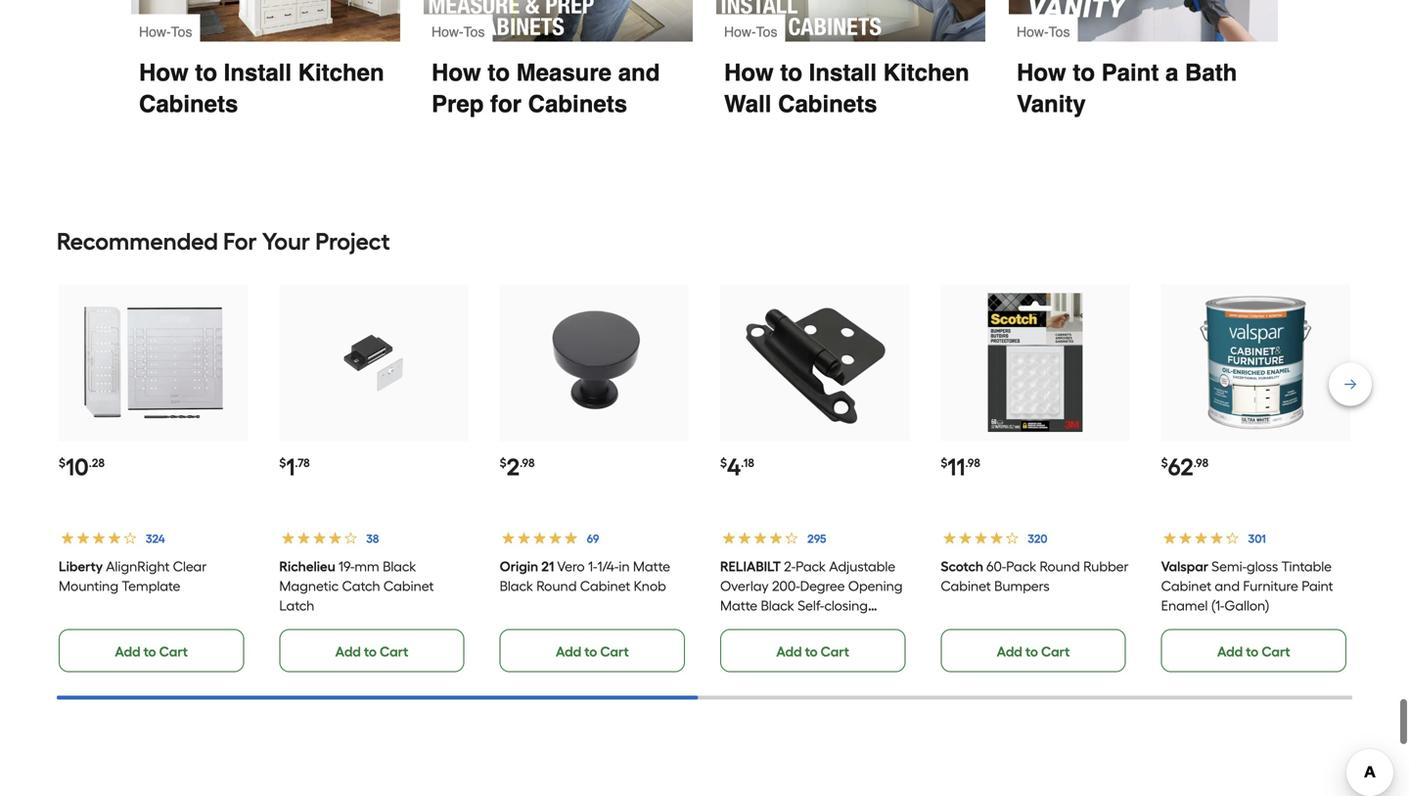Task type: describe. For each thing, give the bounding box(es) containing it.
tintable
[[1282, 558, 1333, 575]]

valspar semi-gloss tintable cabinet and furniture paint enamel (1-gallon) image
[[1181, 287, 1332, 438]]

how for how to paint a bath vanity
[[1017, 59, 1067, 86]]

$ for 10
[[59, 456, 66, 470]]

template
[[122, 578, 180, 594]]

cart for 2
[[601, 643, 629, 660]]

2 overlay from the top
[[721, 617, 769, 633]]

cabinets inside how to install kitchen wall cabinets
[[779, 90, 878, 117]]

how to measure and prep for cabinets
[[432, 59, 667, 117]]

cabinet inside the 60-pack round rubber cabinet bumpers
[[941, 578, 992, 594]]

62 list item
[[1162, 284, 1351, 672]]

project
[[316, 227, 390, 255]]

4 list item
[[721, 284, 910, 672]]

add to cart link for 2
[[500, 629, 685, 672]]

$ for 1
[[279, 456, 286, 470]]

$ for 62
[[1162, 456, 1169, 470]]

semi-gloss tintable cabinet and furniture paint enamel (1-gallon)
[[1162, 558, 1334, 614]]

cart for 1
[[380, 643, 409, 660]]

cabinet inside 19-mm black magnetic catch cabinet latch
[[384, 578, 434, 594]]

10
[[66, 453, 89, 481]]

19-mm black magnetic catch cabinet latch
[[279, 558, 434, 614]]

$ 4 .18
[[721, 453, 755, 481]]

4
[[727, 453, 741, 481]]

.18
[[741, 456, 755, 470]]

add to cart link for 62
[[1162, 629, 1347, 672]]

add to cart link for 10
[[59, 629, 244, 672]]

knob
[[634, 578, 667, 594]]

mm
[[355, 558, 380, 575]]

how- for how to paint a bath vanity
[[1017, 24, 1049, 40]]

reliabilt 2-pack adjustable overlay 200-degree opening matte black self-closing overlay cabinet hinge image
[[740, 287, 891, 438]]

to inside how to measure and prep for cabinets
[[488, 59, 510, 86]]

how-tos for how to measure and prep for cabinets
[[432, 24, 485, 40]]

round inside the 60-pack round rubber cabinet bumpers
[[1040, 558, 1081, 575]]

(1-
[[1212, 597, 1225, 614]]

to inside how to install kitchen cabinets
[[195, 59, 217, 86]]

add to cart for 11
[[997, 643, 1071, 660]]

semi-
[[1212, 558, 1247, 575]]

how to install kitchen cabinets
[[139, 59, 391, 117]]

add to cart for 1
[[336, 643, 409, 660]]

hinge
[[826, 617, 863, 633]]

11
[[948, 453, 966, 481]]

liberty
[[59, 558, 103, 575]]

adjustable
[[830, 558, 896, 575]]

round inside the vero 1-1/4-in matte black round cabinet knob
[[537, 578, 577, 594]]

vero 1-1/4-in matte black round cabinet knob
[[500, 558, 671, 594]]

measure
[[517, 59, 612, 86]]

add to cart link for 11
[[941, 629, 1127, 672]]

60-pack round rubber cabinet bumpers
[[941, 558, 1129, 594]]

rubber
[[1084, 558, 1129, 575]]

add to cart for 62
[[1218, 643, 1291, 660]]

.98 for 2
[[520, 456, 535, 470]]

1 overlay from the top
[[721, 578, 769, 594]]

$ 10 .28
[[59, 453, 105, 481]]

vero
[[557, 558, 585, 575]]

clear
[[173, 558, 207, 575]]

furniture
[[1244, 578, 1299, 594]]

how- for how to measure and prep for cabinets
[[432, 24, 464, 40]]

vanity
[[1017, 90, 1087, 117]]

cart for 11
[[1042, 643, 1071, 660]]

a video showing how to paint a vanity. image
[[1010, 0, 1279, 41]]

to inside 2 list item
[[585, 643, 598, 660]]

$ for 11
[[941, 456, 948, 470]]

origin 21 vero 1-1/4-in matte black round cabinet knob image
[[519, 287, 670, 438]]

paint inside semi-gloss tintable cabinet and furniture paint enamel (1-gallon)
[[1302, 578, 1334, 594]]

62
[[1169, 453, 1194, 481]]

to inside 62 list item
[[1247, 643, 1259, 660]]

recommended
[[57, 227, 218, 255]]

how- for how to install kitchen cabinets
[[139, 24, 171, 40]]

$ 1 .78
[[279, 453, 310, 481]]

origin 21
[[500, 558, 554, 575]]

matte inside the vero 1-1/4-in matte black round cabinet knob
[[633, 558, 671, 575]]

reliabilt
[[721, 558, 781, 575]]

2-
[[784, 558, 796, 575]]

and inside how to measure and prep for cabinets
[[619, 59, 660, 86]]

mounting
[[59, 578, 119, 594]]

add for 62
[[1218, 643, 1244, 660]]

for
[[223, 227, 257, 255]]

tos for how to paint a bath vanity
[[1049, 24, 1071, 40]]

prep
[[432, 90, 484, 117]]

scotch 60-pack round rubber cabinet bumpers image
[[960, 287, 1112, 438]]

kitchen for how to install kitchen wall cabinets
[[884, 59, 970, 86]]

.98 for 11
[[966, 456, 981, 470]]

how-tos for how to paint a bath vanity
[[1017, 24, 1071, 40]]

$ 11 .98
[[941, 453, 981, 481]]

add for 1
[[336, 643, 361, 660]]

$ 62 .98
[[1162, 453, 1209, 481]]

2
[[507, 453, 520, 481]]

to inside 11 list item
[[1026, 643, 1039, 660]]

how for how to install kitchen wall cabinets
[[725, 59, 774, 86]]

to inside 10 list item
[[144, 643, 156, 660]]

latch
[[279, 597, 315, 614]]

valspar
[[1162, 558, 1209, 575]]



Task type: locate. For each thing, give the bounding box(es) containing it.
3 how-tos from the left
[[725, 24, 778, 40]]

.98
[[520, 456, 535, 470], [966, 456, 981, 470], [1194, 456, 1209, 470]]

3 cabinets from the left
[[779, 90, 878, 117]]

1 add to cart link from the left
[[59, 629, 244, 672]]

pack
[[796, 558, 826, 575], [1007, 558, 1037, 575]]

add inside 11 list item
[[997, 643, 1023, 660]]

pack for 4
[[796, 558, 826, 575]]

0 horizontal spatial cabinets
[[139, 90, 238, 117]]

1
[[286, 453, 295, 481]]

cart down bumpers
[[1042, 643, 1071, 660]]

cabinet inside the vero 1-1/4-in matte black round cabinet knob
[[580, 578, 631, 594]]

cabinet down 1/4-
[[580, 578, 631, 594]]

add down the vero 1-1/4-in matte black round cabinet knob
[[556, 643, 582, 660]]

add to cart link for 1
[[279, 629, 465, 672]]

5 add from the left
[[997, 643, 1023, 660]]

cart down catch
[[380, 643, 409, 660]]

how to install kitchen wall cabinets
[[725, 59, 977, 117]]

5 $ from the left
[[941, 456, 948, 470]]

matte
[[633, 558, 671, 575], [721, 597, 758, 614]]

pack inside the 60-pack round rubber cabinet bumpers
[[1007, 558, 1037, 575]]

1 horizontal spatial cabinets
[[528, 90, 628, 117]]

to down the vero 1-1/4-in matte black round cabinet knob
[[585, 643, 598, 660]]

$ inside $ 4 .18
[[721, 456, 727, 470]]

1 pack from the left
[[796, 558, 826, 575]]

a video showing how to install kitchen upper cabinets. image
[[717, 0, 986, 41]]

2 add to cart from the left
[[336, 643, 409, 660]]

3 add to cart link from the left
[[500, 629, 685, 672]]

add down template
[[115, 643, 141, 660]]

1 vertical spatial round
[[537, 578, 577, 594]]

kitchen
[[298, 59, 384, 86], [884, 59, 970, 86]]

$ inside $ 1 .78
[[279, 456, 286, 470]]

6 add to cart link from the left
[[1162, 629, 1347, 672]]

how inside how to install kitchen wall cabinets
[[725, 59, 774, 86]]

black down origin
[[500, 578, 534, 594]]

0 horizontal spatial paint
[[1102, 59, 1160, 86]]

opening
[[849, 578, 903, 594]]

paint
[[1102, 59, 1160, 86], [1302, 578, 1334, 594]]

3 how from the left
[[725, 59, 774, 86]]

cart for 4
[[821, 643, 850, 660]]

3 add to cart from the left
[[556, 643, 629, 660]]

2 install from the left
[[809, 59, 877, 86]]

add inside 10 list item
[[115, 643, 141, 660]]

0 vertical spatial matte
[[633, 558, 671, 575]]

scotch
[[941, 558, 984, 575]]

catch
[[342, 578, 380, 594]]

tos for how to install kitchen wall cabinets
[[757, 24, 778, 40]]

how- for how to install kitchen wall cabinets
[[725, 24, 757, 40]]

1 horizontal spatial install
[[809, 59, 877, 86]]

2 $ from the left
[[279, 456, 286, 470]]

4 $ from the left
[[721, 456, 727, 470]]

black inside 2-pack adjustable overlay 200-degree opening matte black self-closing overlay cabinet hinge
[[761, 597, 795, 614]]

cart down hinge
[[821, 643, 850, 660]]

a
[[1166, 59, 1179, 86]]

.28
[[89, 456, 105, 470]]

how inside "how to paint a bath vanity"
[[1017, 59, 1067, 86]]

paint inside "how to paint a bath vanity"
[[1102, 59, 1160, 86]]

bumpers
[[995, 578, 1050, 594]]

self-
[[798, 597, 825, 614]]

0 vertical spatial paint
[[1102, 59, 1160, 86]]

tos
[[171, 24, 192, 40], [464, 24, 485, 40], [757, 24, 778, 40], [1049, 24, 1071, 40]]

tos for how to measure and prep for cabinets
[[464, 24, 485, 40]]

2 horizontal spatial black
[[761, 597, 795, 614]]

black inside the vero 1-1/4-in matte black round cabinet knob
[[500, 578, 534, 594]]

1 horizontal spatial paint
[[1302, 578, 1334, 594]]

1 how-tos from the left
[[139, 24, 192, 40]]

how-
[[139, 24, 171, 40], [432, 24, 464, 40], [725, 24, 757, 40], [1017, 24, 1049, 40]]

cart
[[159, 643, 188, 660], [380, 643, 409, 660], [601, 643, 629, 660], [821, 643, 850, 660], [1042, 643, 1071, 660], [1262, 643, 1291, 660]]

wall
[[725, 90, 772, 117]]

add to cart down catch
[[336, 643, 409, 660]]

add to cart link inside 1 list item
[[279, 629, 465, 672]]

to down a white kitchen with white cabinets and a white island with four drawer fronts. image
[[195, 59, 217, 86]]

1 cabinets from the left
[[139, 90, 238, 117]]

add to cart inside 11 list item
[[997, 643, 1071, 660]]

2 list item
[[500, 284, 689, 672]]

1 horizontal spatial kitchen
[[884, 59, 970, 86]]

cabinet inside semi-gloss tintable cabinet and furniture paint enamel (1-gallon)
[[1162, 578, 1212, 594]]

cabinet down 'self-'
[[773, 617, 823, 633]]

origin
[[500, 558, 539, 575]]

add inside 62 list item
[[1218, 643, 1244, 660]]

2 horizontal spatial cabinets
[[779, 90, 878, 117]]

1 tos from the left
[[171, 24, 192, 40]]

add to cart link inside 4 list item
[[721, 629, 906, 672]]

add to cart inside 10 list item
[[115, 643, 188, 660]]

kitchen down a video showing how to install kitchen upper cabinets. image
[[884, 59, 970, 86]]

kitchen inside how to install kitchen cabinets
[[298, 59, 384, 86]]

0 horizontal spatial kitchen
[[298, 59, 384, 86]]

richelieu
[[279, 558, 336, 575]]

add to cart link down 'self-'
[[721, 629, 906, 672]]

add for 2
[[556, 643, 582, 660]]

cabinets inside how to install kitchen cabinets
[[139, 90, 238, 117]]

0 horizontal spatial black
[[383, 558, 416, 575]]

install down a video showing how to install kitchen upper cabinets. image
[[809, 59, 877, 86]]

in
[[619, 558, 630, 575]]

.98 inside $ 11 .98
[[966, 456, 981, 470]]

5 add to cart link from the left
[[941, 629, 1127, 672]]

cart down template
[[159, 643, 188, 660]]

and right measure
[[619, 59, 660, 86]]

cart for 10
[[159, 643, 188, 660]]

2 horizontal spatial .98
[[1194, 456, 1209, 470]]

1 vertical spatial black
[[500, 578, 534, 594]]

gallon)
[[1225, 597, 1270, 614]]

add for 4
[[777, 643, 802, 660]]

1 horizontal spatial and
[[1216, 578, 1241, 594]]

1 cart from the left
[[159, 643, 188, 660]]

cart down the vero 1-1/4-in matte black round cabinet knob
[[601, 643, 629, 660]]

add to cart link inside 62 list item
[[1162, 629, 1347, 672]]

cart inside 1 list item
[[380, 643, 409, 660]]

2-pack adjustable overlay 200-degree opening matte black self-closing overlay cabinet hinge
[[721, 558, 903, 633]]

add to cart down hinge
[[777, 643, 850, 660]]

60-
[[987, 558, 1007, 575]]

recommended for your project heading
[[57, 222, 1353, 261]]

add to cart down template
[[115, 643, 188, 660]]

to down a video showing how to install kitchen upper cabinets. image
[[781, 59, 803, 86]]

install inside how to install kitchen wall cabinets
[[809, 59, 877, 86]]

add to cart link down gallon)
[[1162, 629, 1347, 672]]

2 tos from the left
[[464, 24, 485, 40]]

1 list item
[[279, 284, 469, 672]]

how-tos
[[139, 24, 192, 40], [432, 24, 485, 40], [725, 24, 778, 40], [1017, 24, 1071, 40]]

3 .98 from the left
[[1194, 456, 1209, 470]]

tos for how to install kitchen cabinets
[[171, 24, 192, 40]]

how-tos for how to install kitchen cabinets
[[139, 24, 192, 40]]

1 vertical spatial matte
[[721, 597, 758, 614]]

pack for 11
[[1007, 558, 1037, 575]]

magnetic
[[279, 578, 339, 594]]

$ inside $ 2 .98
[[500, 456, 507, 470]]

19-
[[339, 558, 355, 575]]

$ inside the $ 10 .28
[[59, 456, 66, 470]]

to up vanity
[[1073, 59, 1096, 86]]

2 pack from the left
[[1007, 558, 1037, 575]]

add inside 4 list item
[[777, 643, 802, 660]]

to down template
[[144, 643, 156, 660]]

6 add to cart from the left
[[1218, 643, 1291, 660]]

10 list item
[[59, 284, 248, 672]]

matte down reliabilt
[[721, 597, 758, 614]]

add to cart link inside 10 list item
[[59, 629, 244, 672]]

paint down tintable
[[1302, 578, 1334, 594]]

4 cart from the left
[[821, 643, 850, 660]]

your
[[262, 227, 310, 255]]

cabinet down valspar
[[1162, 578, 1212, 594]]

.98 for 62
[[1194, 456, 1209, 470]]

to up for
[[488, 59, 510, 86]]

install for cabinets
[[224, 59, 292, 86]]

200-
[[773, 578, 801, 594]]

how inside how to measure and prep for cabinets
[[432, 59, 481, 86]]

0 vertical spatial round
[[1040, 558, 1081, 575]]

to inside how to install kitchen wall cabinets
[[781, 59, 803, 86]]

1 horizontal spatial .98
[[966, 456, 981, 470]]

0 horizontal spatial and
[[619, 59, 660, 86]]

enamel
[[1162, 597, 1209, 614]]

$ for 2
[[500, 456, 507, 470]]

6 cart from the left
[[1262, 643, 1291, 660]]

5 add to cart from the left
[[997, 643, 1071, 660]]

0 horizontal spatial install
[[224, 59, 292, 86]]

cabinet inside 2-pack adjustable overlay 200-degree opening matte black self-closing overlay cabinet hinge
[[773, 617, 823, 633]]

0 vertical spatial and
[[619, 59, 660, 86]]

2 add to cart link from the left
[[279, 629, 465, 672]]

2 add from the left
[[336, 643, 361, 660]]

1 vertical spatial and
[[1216, 578, 1241, 594]]

install
[[224, 59, 292, 86], [809, 59, 877, 86]]

0 horizontal spatial round
[[537, 578, 577, 594]]

cabinet down scotch
[[941, 578, 992, 594]]

alignright
[[106, 558, 170, 575]]

4 how- from the left
[[1017, 24, 1049, 40]]

1 .98 from the left
[[520, 456, 535, 470]]

4 tos from the left
[[1049, 24, 1071, 40]]

add inside 2 list item
[[556, 643, 582, 660]]

kitchen down a white kitchen with white cabinets and a white island with four drawer fronts. image
[[298, 59, 384, 86]]

$ for 4
[[721, 456, 727, 470]]

1 how from the left
[[139, 59, 189, 86]]

add
[[115, 643, 141, 660], [336, 643, 361, 660], [556, 643, 582, 660], [777, 643, 802, 660], [997, 643, 1023, 660], [1218, 643, 1244, 660]]

paint left a
[[1102, 59, 1160, 86]]

to inside "how to paint a bath vanity"
[[1073, 59, 1096, 86]]

add to cart for 4
[[777, 643, 850, 660]]

cart inside 11 list item
[[1042, 643, 1071, 660]]

2 vertical spatial black
[[761, 597, 795, 614]]

add down 19-mm black magnetic catch cabinet latch
[[336, 643, 361, 660]]

add to cart inside 2 list item
[[556, 643, 629, 660]]

a white kitchen with white cabinets and a white island with four drawer fronts. image
[[131, 0, 400, 41]]

to down gallon)
[[1247, 643, 1259, 660]]

5 cart from the left
[[1042, 643, 1071, 660]]

how for how to measure and prep for cabinets
[[432, 59, 481, 86]]

add to cart
[[115, 643, 188, 660], [336, 643, 409, 660], [556, 643, 629, 660], [777, 643, 850, 660], [997, 643, 1071, 660], [1218, 643, 1291, 660]]

3 cart from the left
[[601, 643, 629, 660]]

add to cart link inside 11 list item
[[941, 629, 1127, 672]]

overlay
[[721, 578, 769, 594], [721, 617, 769, 633]]

add to cart down bumpers
[[997, 643, 1071, 660]]

4 add from the left
[[777, 643, 802, 660]]

$ inside $ 11 .98
[[941, 456, 948, 470]]

1 kitchen from the left
[[298, 59, 384, 86]]

cart for 62
[[1262, 643, 1291, 660]]

install inside how to install kitchen cabinets
[[224, 59, 292, 86]]

4 add to cart link from the left
[[721, 629, 906, 672]]

how to paint a bath vanity
[[1017, 59, 1245, 117]]

add down bumpers
[[997, 643, 1023, 660]]

0 horizontal spatial .98
[[520, 456, 535, 470]]

how
[[139, 59, 189, 86], [432, 59, 481, 86], [725, 59, 774, 86], [1017, 59, 1067, 86]]

cart inside 62 list item
[[1262, 643, 1291, 660]]

cart down gallon)
[[1262, 643, 1291, 660]]

2 cabinets from the left
[[528, 90, 628, 117]]

2 .98 from the left
[[966, 456, 981, 470]]

add for 11
[[997, 643, 1023, 660]]

add inside 1 list item
[[336, 643, 361, 660]]

1 add to cart from the left
[[115, 643, 188, 660]]

1 install from the left
[[224, 59, 292, 86]]

liberty alignright clear mounting template image
[[78, 287, 229, 438]]

to down catch
[[364, 643, 377, 660]]

cabinet
[[384, 578, 434, 594], [580, 578, 631, 594], [941, 578, 992, 594], [1162, 578, 1212, 594], [773, 617, 823, 633]]

pack inside 2-pack adjustable overlay 200-degree opening matte black self-closing overlay cabinet hinge
[[796, 558, 826, 575]]

1 vertical spatial overlay
[[721, 617, 769, 633]]

matte inside 2-pack adjustable overlay 200-degree opening matte black self-closing overlay cabinet hinge
[[721, 597, 758, 614]]

add to cart link down catch
[[279, 629, 465, 672]]

add to cart for 10
[[115, 643, 188, 660]]

round down 21
[[537, 578, 577, 594]]

1-
[[588, 558, 598, 575]]

gloss
[[1247, 558, 1279, 575]]

3 $ from the left
[[500, 456, 507, 470]]

round up bumpers
[[1040, 558, 1081, 575]]

bath
[[1186, 59, 1238, 86]]

6 add from the left
[[1218, 643, 1244, 660]]

add down 'self-'
[[777, 643, 802, 660]]

pack up bumpers
[[1007, 558, 1037, 575]]

black down the 200-
[[761, 597, 795, 614]]

to
[[195, 59, 217, 86], [488, 59, 510, 86], [781, 59, 803, 86], [1073, 59, 1096, 86], [144, 643, 156, 660], [364, 643, 377, 660], [585, 643, 598, 660], [805, 643, 818, 660], [1026, 643, 1039, 660], [1247, 643, 1259, 660]]

add to cart link
[[59, 629, 244, 672], [279, 629, 465, 672], [500, 629, 685, 672], [721, 629, 906, 672], [941, 629, 1127, 672], [1162, 629, 1347, 672]]

alignright clear mounting template
[[59, 558, 207, 594]]

closing
[[825, 597, 868, 614]]

3 how- from the left
[[725, 24, 757, 40]]

round
[[1040, 558, 1081, 575], [537, 578, 577, 594]]

and down semi-
[[1216, 578, 1241, 594]]

1 how- from the left
[[139, 24, 171, 40]]

2 kitchen from the left
[[884, 59, 970, 86]]

add to cart for 2
[[556, 643, 629, 660]]

4 add to cart from the left
[[777, 643, 850, 660]]

2 cart from the left
[[380, 643, 409, 660]]

1 vertical spatial paint
[[1302, 578, 1334, 594]]

add to cart link inside 2 list item
[[500, 629, 685, 672]]

add to cart down gallon)
[[1218, 643, 1291, 660]]

add to cart link down the vero 1-1/4-in matte black round cabinet knob
[[500, 629, 685, 672]]

3 add from the left
[[556, 643, 582, 660]]

cabinet right catch
[[384, 578, 434, 594]]

kitchen for how to install kitchen cabinets
[[298, 59, 384, 86]]

how-tos for how to install kitchen wall cabinets
[[725, 24, 778, 40]]

6 $ from the left
[[1162, 456, 1169, 470]]

4 how-tos from the left
[[1017, 24, 1071, 40]]

add to cart link down bumpers
[[941, 629, 1127, 672]]

richelieu 19-mm black magnetic catch cabinet latch image
[[298, 287, 450, 438]]

0 horizontal spatial pack
[[796, 558, 826, 575]]

1 add from the left
[[115, 643, 141, 660]]

add for 10
[[115, 643, 141, 660]]

matte up knob
[[633, 558, 671, 575]]

black inside 19-mm black magnetic catch cabinet latch
[[383, 558, 416, 575]]

.98 inside $ 62 .98
[[1194, 456, 1209, 470]]

21
[[542, 558, 554, 575]]

0 horizontal spatial matte
[[633, 558, 671, 575]]

add to cart link for 4
[[721, 629, 906, 672]]

a video showing how to measure and prep for kitchen cabinets. image
[[424, 0, 693, 41]]

cabinets
[[139, 90, 238, 117], [528, 90, 628, 117], [779, 90, 878, 117]]

black right mm
[[383, 558, 416, 575]]

11 list item
[[941, 284, 1131, 672]]

cart inside 10 list item
[[159, 643, 188, 660]]

to inside 4 list item
[[805, 643, 818, 660]]

and inside semi-gloss tintable cabinet and furniture paint enamel (1-gallon)
[[1216, 578, 1241, 594]]

$
[[59, 456, 66, 470], [279, 456, 286, 470], [500, 456, 507, 470], [721, 456, 727, 470], [941, 456, 948, 470], [1162, 456, 1169, 470]]

to down 'self-'
[[805, 643, 818, 660]]

add to cart down the vero 1-1/4-in matte black round cabinet knob
[[556, 643, 629, 660]]

install down a white kitchen with white cabinets and a white island with four drawer fronts. image
[[224, 59, 292, 86]]

.98 inside $ 2 .98
[[520, 456, 535, 470]]

2 how- from the left
[[432, 24, 464, 40]]

$ inside $ 62 .98
[[1162, 456, 1169, 470]]

how inside how to install kitchen cabinets
[[139, 59, 189, 86]]

to down bumpers
[[1026, 643, 1039, 660]]

0 vertical spatial overlay
[[721, 578, 769, 594]]

cart inside 2 list item
[[601, 643, 629, 660]]

$ 2 .98
[[500, 453, 535, 481]]

add to cart inside 62 list item
[[1218, 643, 1291, 660]]

degree
[[801, 578, 845, 594]]

cabinets inside how to measure and prep for cabinets
[[528, 90, 628, 117]]

2 how from the left
[[432, 59, 481, 86]]

how for how to install kitchen cabinets
[[139, 59, 189, 86]]

0 vertical spatial black
[[383, 558, 416, 575]]

3 tos from the left
[[757, 24, 778, 40]]

1/4-
[[598, 558, 619, 575]]

1 horizontal spatial round
[[1040, 558, 1081, 575]]

1 horizontal spatial pack
[[1007, 558, 1037, 575]]

1 horizontal spatial black
[[500, 578, 534, 594]]

kitchen inside how to install kitchen wall cabinets
[[884, 59, 970, 86]]

pack up degree
[[796, 558, 826, 575]]

cart inside 4 list item
[[821, 643, 850, 660]]

add down (1-
[[1218, 643, 1244, 660]]

black
[[383, 558, 416, 575], [500, 578, 534, 594], [761, 597, 795, 614]]

add to cart inside 4 list item
[[777, 643, 850, 660]]

for
[[491, 90, 522, 117]]

add to cart link down template
[[59, 629, 244, 672]]

and
[[619, 59, 660, 86], [1216, 578, 1241, 594]]

2 how-tos from the left
[[432, 24, 485, 40]]

recommended for your project
[[57, 227, 390, 255]]

1 $ from the left
[[59, 456, 66, 470]]

add to cart inside 1 list item
[[336, 643, 409, 660]]

1 horizontal spatial matte
[[721, 597, 758, 614]]

4 how from the left
[[1017, 59, 1067, 86]]

to inside 1 list item
[[364, 643, 377, 660]]

install for wall
[[809, 59, 877, 86]]

.78
[[295, 456, 310, 470]]



Task type: vqa. For each thing, say whether or not it's contained in the screenshot.
the rightmost Round
yes



